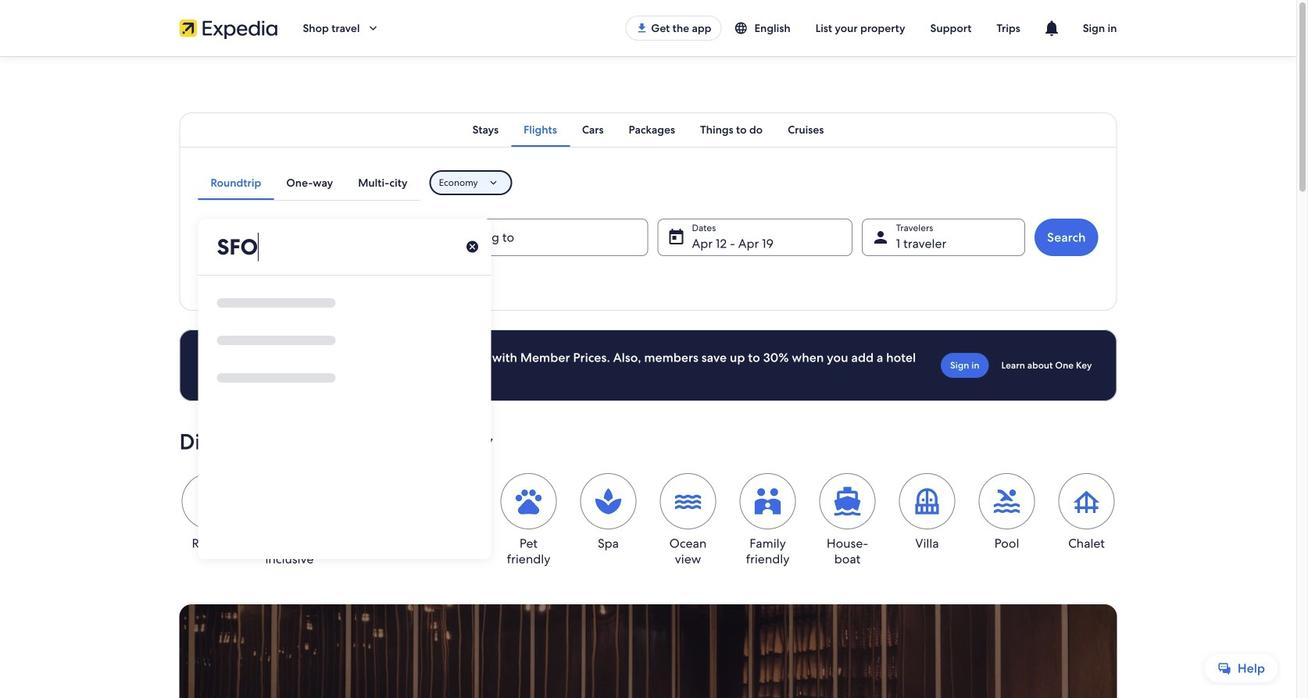 Task type: locate. For each thing, give the bounding box(es) containing it.
tab list
[[179, 113, 1117, 147], [198, 166, 420, 200]]

trailing image
[[366, 21, 380, 35]]

clear leaving from image
[[466, 240, 480, 254]]

main content
[[0, 56, 1297, 699]]

1 vertical spatial tab list
[[198, 166, 420, 200]]



Task type: describe. For each thing, give the bounding box(es) containing it.
download the app button image
[[636, 22, 648, 34]]

Leaving from text field
[[198, 219, 491, 275]]

expedia logo image
[[179, 17, 278, 39]]

0 vertical spatial tab list
[[179, 113, 1117, 147]]

communication center icon image
[[1043, 19, 1061, 38]]

small image
[[734, 21, 755, 35]]



Task type: vqa. For each thing, say whether or not it's contained in the screenshot.
15
no



